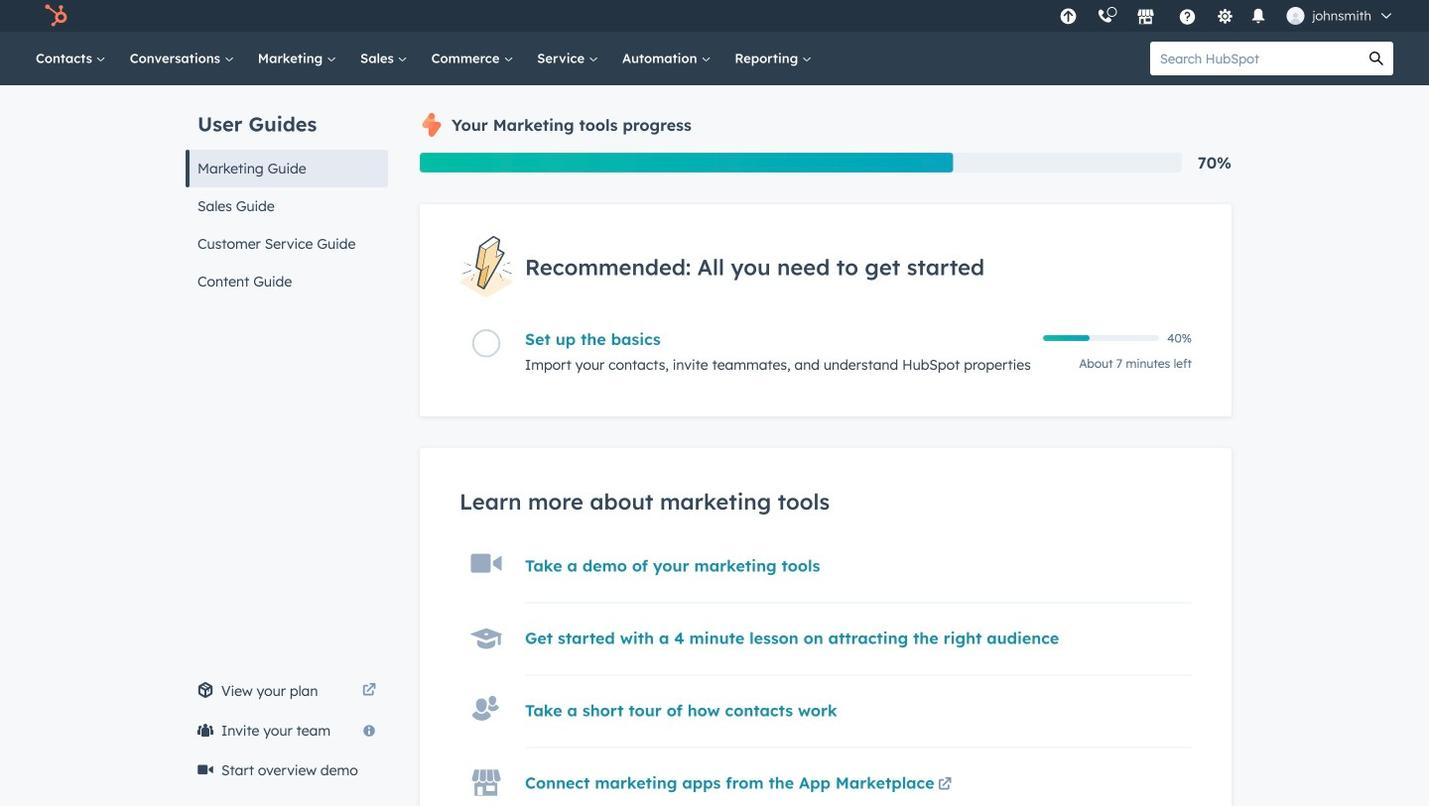 Task type: vqa. For each thing, say whether or not it's contained in the screenshot.
menu
yes



Task type: locate. For each thing, give the bounding box(es) containing it.
user guides element
[[186, 85, 388, 301]]

marketplaces image
[[1137, 9, 1155, 27]]

link opens in a new window image
[[362, 680, 376, 704], [938, 774, 952, 798], [938, 779, 952, 793]]

menu
[[1049, 0, 1405, 32]]

progress bar
[[420, 153, 953, 173]]



Task type: describe. For each thing, give the bounding box(es) containing it.
john smith image
[[1287, 7, 1305, 25]]

[object object] complete progress bar
[[1043, 336, 1090, 342]]

link opens in a new window image
[[362, 685, 376, 699]]

Search HubSpot search field
[[1150, 42, 1360, 75]]



